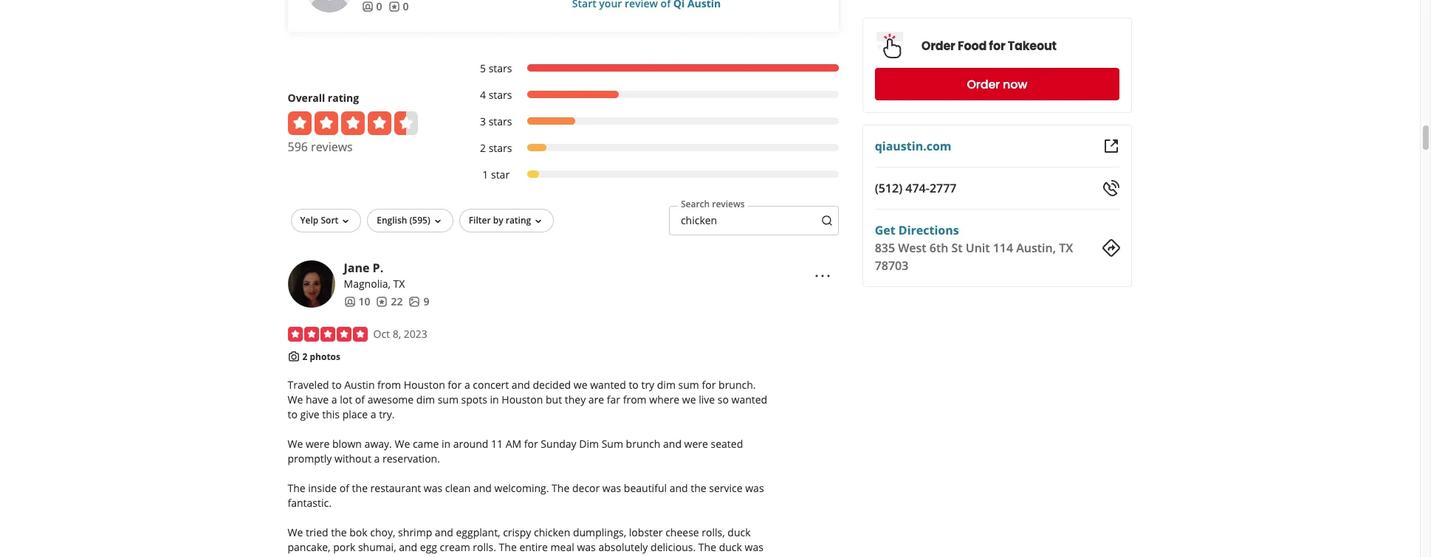 Task type: locate. For each thing, give the bounding box(es) containing it.
st
[[952, 240, 963, 256]]

eggplant,
[[456, 526, 500, 540]]

0 vertical spatial in
[[490, 393, 499, 407]]

tx
[[1059, 240, 1073, 256], [393, 277, 405, 291]]

rolls.
[[473, 541, 496, 555]]

0 horizontal spatial were
[[306, 437, 330, 451]]

4.5 star rating image
[[288, 111, 418, 135]]

order left now
[[967, 76, 1000, 93]]

search image
[[821, 215, 833, 227]]

from
[[377, 378, 401, 392], [623, 393, 647, 407]]

tx up 22
[[393, 277, 405, 291]]

for up live
[[702, 378, 716, 392]]

16 review v2 image
[[388, 0, 400, 12], [376, 296, 388, 308]]

were left seated
[[684, 437, 708, 451]]

order now link
[[875, 68, 1120, 100]]

p.
[[373, 260, 383, 276]]

4 stars from the top
[[489, 141, 512, 155]]

0 vertical spatial 2
[[480, 141, 486, 155]]

of inside the inside of the restaurant was clean and welcoming. the decor was beautiful and the service was fantastic.
[[340, 482, 349, 496]]

4 stars
[[480, 88, 512, 102]]

we up they
[[574, 378, 587, 392]]

service
[[709, 482, 743, 496]]

sum left spots
[[438, 393, 459, 407]]

4
[[480, 88, 486, 102]]

jane p. magnolia, tx
[[344, 260, 405, 291]]

pancake,
[[288, 541, 331, 555]]

for up spots
[[448, 378, 462, 392]]

houston left but
[[502, 393, 543, 407]]

from down try
[[623, 393, 647, 407]]

0 horizontal spatial rating
[[328, 91, 359, 105]]

menu image
[[814, 267, 832, 285]]

16 chevron down v2 image right (595) on the left top
[[432, 215, 444, 227]]

are
[[588, 393, 604, 407]]

2 vertical spatial of
[[307, 556, 316, 558]]

0 vertical spatial duck
[[728, 526, 751, 540]]

stars for 4 stars
[[489, 88, 512, 102]]

0 horizontal spatial in
[[442, 437, 451, 451]]

0 vertical spatial wanted
[[590, 378, 626, 392]]

for right am
[[524, 437, 538, 451]]

1 vertical spatial wanted
[[732, 393, 767, 407]]

filter reviews by 4 stars rating element
[[465, 88, 839, 103]]

delicious.
[[651, 541, 696, 555]]

0 vertical spatial reviews element
[[388, 0, 409, 14]]

1 vertical spatial 2
[[302, 351, 307, 363]]

1 horizontal spatial we
[[682, 393, 696, 407]]

16 chevron down v2 image right filter by rating
[[533, 215, 544, 227]]

0 vertical spatial lobster
[[629, 526, 663, 540]]

this down have
[[322, 408, 340, 422]]

stars right 4
[[489, 88, 512, 102]]

were down entire
[[532, 556, 555, 558]]

traveled to austin from houston for a concert and decided we wanted to try dim sum for brunch. we have a lot of awesome dim sum spots in houston but they are far from where we live so wanted to give this place a try.
[[288, 378, 767, 422]]

16 chevron down v2 image
[[432, 215, 444, 227], [533, 215, 544, 227]]

0 vertical spatial sum
[[678, 378, 699, 392]]

reviews down 4.5 star rating image
[[311, 139, 353, 155]]

0 vertical spatial friends element
[[361, 0, 382, 14]]

a down "away." on the bottom left of the page
[[374, 452, 380, 466]]

in
[[490, 393, 499, 407], [442, 437, 451, 451]]

1 horizontal spatial reviews
[[712, 198, 745, 210]]

1 vertical spatial friends element
[[344, 295, 370, 309]]

reservation.
[[383, 452, 440, 466]]

0 horizontal spatial sum
[[438, 393, 459, 407]]

a
[[464, 378, 470, 392], [331, 393, 337, 407], [371, 408, 376, 422], [374, 452, 380, 466]]

1 horizontal spatial to
[[332, 378, 342, 392]]

16 review v2 image for reviews element containing 22
[[376, 296, 388, 308]]

1 horizontal spatial 16 chevron down v2 image
[[533, 215, 544, 227]]

of right inside
[[340, 482, 349, 496]]

welcoming.
[[494, 482, 549, 496]]

we
[[288, 393, 303, 407], [288, 437, 303, 451], [395, 437, 410, 451], [288, 526, 303, 540], [599, 556, 614, 558]]

0 vertical spatial from
[[377, 378, 401, 392]]

will
[[617, 556, 633, 558]]

2 right 16 camera v2 image
[[302, 351, 307, 363]]

to left try
[[629, 378, 639, 392]]

wanted up far
[[590, 378, 626, 392]]

1 vertical spatial 16 review v2 image
[[376, 296, 388, 308]]

and right brunch
[[663, 437, 682, 451]]

dim
[[657, 378, 676, 392], [416, 393, 435, 407]]

0 horizontal spatial to
[[288, 408, 298, 422]]

16 review v2 image right 16 friends v2 image
[[388, 0, 400, 12]]

1 vertical spatial in
[[442, 437, 451, 451]]

16 chevron down v2 image
[[340, 215, 352, 227]]

to left give
[[288, 408, 298, 422]]

overall
[[288, 91, 325, 105]]

596 reviews
[[288, 139, 353, 155]]

and inside we were blown away. we came in around 11 am for sunday dim sum brunch and were seated promptly without a reservation.
[[663, 437, 682, 451]]

duck down rolls, in the bottom of the page
[[719, 541, 742, 555]]

1 vertical spatial this
[[319, 556, 337, 558]]

835
[[875, 240, 895, 256]]

stars right 5 at the top of the page
[[489, 61, 512, 75]]

2 stars from the top
[[489, 88, 512, 102]]

in inside we were blown away. we came in around 11 am for sunday dim sum brunch and were seated promptly without a reservation.
[[442, 437, 451, 451]]

16 chevron down v2 image inside filter by rating dropdown button
[[533, 215, 544, 227]]

order now
[[967, 76, 1028, 93]]

lobster down rolls.
[[472, 556, 506, 558]]

stars up star
[[489, 141, 512, 155]]

beautiful
[[624, 482, 667, 496]]

definitely
[[635, 556, 680, 558]]

world
[[339, 556, 367, 558]]

1 star
[[482, 168, 510, 182]]

1 horizontal spatial in
[[490, 393, 499, 407]]

lobster up definitely at the bottom of page
[[629, 526, 663, 540]]

1 vertical spatial tx
[[393, 277, 405, 291]]

1 horizontal spatial were
[[532, 556, 555, 558]]

0 vertical spatial we
[[574, 378, 587, 392]]

reviews element right '10'
[[376, 295, 403, 309]]

0 vertical spatial this
[[322, 408, 340, 422]]

was
[[424, 482, 443, 496], [602, 482, 621, 496], [745, 482, 764, 496], [577, 541, 596, 555], [745, 541, 764, 555]]

we down traveled
[[288, 393, 303, 407]]

english (595)
[[377, 214, 430, 227]]

2 horizontal spatial to
[[629, 378, 639, 392]]

0 vertical spatial reviews
[[311, 139, 353, 155]]

were inside we tried the bok choy, shrimp and eggplant, crispy chicken dumplings, lobster cheese rolls, duck pancake, pork shumai, and egg cream rolls. the entire meal was absolutely delicious. the duck was out of this world scrumptious and the lobster rolls were heaven. we will definitely be back wh
[[532, 556, 555, 558]]

1 horizontal spatial from
[[623, 393, 647, 407]]

and
[[512, 378, 530, 392], [663, 437, 682, 451], [473, 482, 492, 496], [670, 482, 688, 496], [435, 526, 453, 540], [399, 541, 417, 555], [432, 556, 451, 558]]

absolutely
[[598, 541, 648, 555]]

filter by rating button
[[459, 209, 554, 233]]

of inside we tried the bok choy, shrimp and eggplant, crispy chicken dumplings, lobster cheese rolls, duck pancake, pork shumai, and egg cream rolls. the entire meal was absolutely delicious. the duck was out of this world scrumptious and the lobster rolls were heaven. we will definitely be back wh
[[307, 556, 316, 558]]

for inside we were blown away. we came in around 11 am for sunday dim sum brunch and were seated promptly without a reservation.
[[524, 437, 538, 451]]

24 directions v2 image
[[1102, 239, 1120, 257]]

houston up awesome at bottom
[[404, 378, 445, 392]]

0 horizontal spatial dim
[[416, 393, 435, 407]]

get directions link
[[875, 222, 959, 239]]

wanted down brunch.
[[732, 393, 767, 407]]

2 horizontal spatial were
[[684, 437, 708, 451]]

0 horizontal spatial 16 chevron down v2 image
[[432, 215, 444, 227]]

we up promptly
[[288, 437, 303, 451]]

so
[[718, 393, 729, 407]]

0 vertical spatial dim
[[657, 378, 676, 392]]

from up awesome at bottom
[[377, 378, 401, 392]]

we were blown away. we came in around 11 am for sunday dim sum brunch and were seated promptly without a reservation.
[[288, 437, 743, 466]]

friends element containing 10
[[344, 295, 370, 309]]

and up scrumptious
[[399, 541, 417, 555]]

16 review v2 image left 22
[[376, 296, 388, 308]]

live
[[699, 393, 715, 407]]

sum up live
[[678, 378, 699, 392]]

we
[[574, 378, 587, 392], [682, 393, 696, 407]]

0 vertical spatial houston
[[404, 378, 445, 392]]

1 16 chevron down v2 image from the left
[[432, 215, 444, 227]]

crispy
[[503, 526, 531, 540]]

of right lot
[[355, 393, 365, 407]]

the left 'service'
[[691, 482, 706, 496]]

1 horizontal spatial sum
[[678, 378, 699, 392]]

1 vertical spatial we
[[682, 393, 696, 407]]

1 vertical spatial duck
[[719, 541, 742, 555]]

food
[[958, 37, 987, 54]]

rating right by
[[506, 214, 531, 227]]

1 horizontal spatial tx
[[1059, 240, 1073, 256]]

in right came
[[442, 437, 451, 451]]

stars right the 3
[[489, 114, 512, 128]]

rating up 4.5 star rating image
[[328, 91, 359, 105]]

we inside traveled to austin from houston for a concert and decided we wanted to try dim sum for brunch. we have a lot of awesome dim sum spots in houston but they are far from where we live so wanted to give this place a try.
[[288, 393, 303, 407]]

1 vertical spatial rating
[[506, 214, 531, 227]]

qiaustin.com
[[875, 138, 952, 154]]

the inside of the restaurant was clean and welcoming. the decor was beautiful and the service was fantastic.
[[288, 482, 764, 510]]

  text field
[[669, 206, 839, 235]]

2 down the 3
[[480, 141, 486, 155]]

yelp sort button
[[291, 209, 361, 233]]

a up spots
[[464, 378, 470, 392]]

1 horizontal spatial lobster
[[629, 526, 663, 540]]

sunday
[[541, 437, 577, 451]]

1 horizontal spatial 2
[[480, 141, 486, 155]]

this inside traveled to austin from houston for a concert and decided we wanted to try dim sum for brunch. we have a lot of awesome dim sum spots in houston but they are far from where we live so wanted to give this place a try.
[[322, 408, 340, 422]]

a left lot
[[331, 393, 337, 407]]

2 horizontal spatial of
[[355, 393, 365, 407]]

1 horizontal spatial rating
[[506, 214, 531, 227]]

1 vertical spatial order
[[967, 76, 1000, 93]]

filter
[[469, 214, 491, 227]]

seated
[[711, 437, 743, 451]]

filter reviews by 5 stars rating element
[[465, 61, 839, 76]]

of down pancake,
[[307, 556, 316, 558]]

filter by rating
[[469, 214, 531, 227]]

where
[[649, 393, 680, 407]]

duck
[[728, 526, 751, 540], [719, 541, 742, 555]]

1 stars from the top
[[489, 61, 512, 75]]

reviews element containing 22
[[376, 295, 403, 309]]

spots
[[461, 393, 487, 407]]

0 horizontal spatial reviews
[[311, 139, 353, 155]]

filter reviews by 1 star rating element
[[465, 168, 839, 182]]

dim up where
[[657, 378, 676, 392]]

24 phone v2 image
[[1102, 179, 1120, 197]]

lot
[[340, 393, 352, 407]]

the up pork
[[331, 526, 347, 540]]

in down concert
[[490, 393, 499, 407]]

order
[[922, 37, 956, 54], [967, 76, 1000, 93]]

am
[[506, 437, 522, 451]]

order food for takeout
[[922, 37, 1057, 54]]

were
[[306, 437, 330, 451], [684, 437, 708, 451], [532, 556, 555, 558]]

stars for 3 stars
[[489, 114, 512, 128]]

restaurant
[[370, 482, 421, 496]]

0 horizontal spatial of
[[307, 556, 316, 558]]

1 vertical spatial reviews element
[[376, 295, 403, 309]]

0 vertical spatial order
[[922, 37, 956, 54]]

0 vertical spatial rating
[[328, 91, 359, 105]]

tx right austin,
[[1059, 240, 1073, 256]]

a inside we were blown away. we came in around 11 am for sunday dim sum brunch and were seated promptly without a reservation.
[[374, 452, 380, 466]]

this down pork
[[319, 556, 337, 558]]

jane
[[344, 260, 370, 276]]

24 external link v2 image
[[1102, 137, 1120, 155]]

0 horizontal spatial tx
[[393, 277, 405, 291]]

duck right rolls, in the bottom of the page
[[728, 526, 751, 540]]

yelp sort
[[300, 214, 338, 227]]

1 vertical spatial of
[[340, 482, 349, 496]]

reviews element right 16 friends v2 image
[[388, 0, 409, 14]]

0 vertical spatial 16 review v2 image
[[388, 0, 400, 12]]

and right concert
[[512, 378, 530, 392]]

3 stars from the top
[[489, 114, 512, 128]]

tx inside get directions 835 west 6th st unit 114 austin, tx 78703
[[1059, 240, 1073, 256]]

16 chevron down v2 image inside 'english (595)' dropdown button
[[432, 215, 444, 227]]

1 horizontal spatial order
[[967, 76, 1000, 93]]

directions
[[899, 222, 959, 239]]

to
[[332, 378, 342, 392], [629, 378, 639, 392], [288, 408, 298, 422]]

16 friends v2 image
[[361, 0, 373, 12]]

0 horizontal spatial wanted
[[590, 378, 626, 392]]

0 vertical spatial of
[[355, 393, 365, 407]]

1 horizontal spatial houston
[[502, 393, 543, 407]]

get
[[875, 222, 896, 239]]

596
[[288, 139, 308, 155]]

order for order now
[[967, 76, 1000, 93]]

by
[[493, 214, 503, 227]]

1 horizontal spatial of
[[340, 482, 349, 496]]

came
[[413, 437, 439, 451]]

filter reviews by 2 stars rating element
[[465, 141, 839, 156]]

friends element
[[361, 0, 382, 14], [344, 295, 370, 309]]

dim right awesome at bottom
[[416, 393, 435, 407]]

they
[[565, 393, 586, 407]]

1 vertical spatial lobster
[[472, 556, 506, 558]]

16 photos v2 image
[[409, 296, 421, 308]]

reviews
[[311, 139, 353, 155], [712, 198, 745, 210]]

we left live
[[682, 393, 696, 407]]

were up promptly
[[306, 437, 330, 451]]

1 vertical spatial dim
[[416, 393, 435, 407]]

reviews element
[[388, 0, 409, 14], [376, 295, 403, 309]]

(595)
[[410, 214, 430, 227]]

0 vertical spatial tx
[[1059, 240, 1073, 256]]

0 horizontal spatial 2
[[302, 351, 307, 363]]

order inside order now link
[[967, 76, 1000, 93]]

1 vertical spatial reviews
[[712, 198, 745, 210]]

0 horizontal spatial order
[[922, 37, 956, 54]]

2 16 chevron down v2 image from the left
[[533, 215, 544, 227]]

promptly
[[288, 452, 332, 466]]

reviews element for 16 friends v2 image
[[388, 0, 409, 14]]

reviews right 'search' on the top of page
[[712, 198, 745, 210]]

filter reviews by 3 stars rating element
[[465, 114, 839, 129]]

traveled
[[288, 378, 329, 392]]

we tried the bok choy, shrimp and eggplant, crispy chicken dumplings, lobster cheese rolls, duck pancake, pork shumai, and egg cream rolls. the entire meal was absolutely delicious. the duck was out of this world scrumptious and the lobster rolls were heaven. we will definitely be back wh
[[288, 526, 768, 558]]

0 horizontal spatial houston
[[404, 378, 445, 392]]

order left 'food'
[[922, 37, 956, 54]]

to up lot
[[332, 378, 342, 392]]



Task type: vqa. For each thing, say whether or not it's contained in the screenshot.
835
yes



Task type: describe. For each thing, give the bounding box(es) containing it.
meal
[[551, 541, 574, 555]]

but
[[546, 393, 562, 407]]

1 vertical spatial from
[[623, 393, 647, 407]]

yelp
[[300, 214, 319, 227]]

now
[[1003, 76, 1028, 93]]

decided
[[533, 378, 571, 392]]

the up fantastic.
[[288, 482, 306, 496]]

blown
[[332, 437, 362, 451]]

2 photos
[[302, 351, 340, 363]]

egg
[[420, 541, 437, 555]]

we up reservation.
[[395, 437, 410, 451]]

dim
[[579, 437, 599, 451]]

decor
[[572, 482, 600, 496]]

sum
[[602, 437, 623, 451]]

english
[[377, 214, 407, 227]]

try
[[641, 378, 654, 392]]

bok
[[349, 526, 368, 540]]

stars for 2 stars
[[489, 141, 512, 155]]

try.
[[379, 408, 395, 422]]

austin
[[344, 378, 375, 392]]

8,
[[393, 327, 401, 341]]

awesome
[[368, 393, 414, 407]]

78703
[[875, 258, 909, 274]]

overall rating
[[288, 91, 359, 105]]

the up back
[[699, 541, 716, 555]]

1 vertical spatial houston
[[502, 393, 543, 407]]

0 horizontal spatial from
[[377, 378, 401, 392]]

5 star rating image
[[288, 327, 367, 342]]

16 camera v2 image
[[288, 351, 299, 362]]

the left decor
[[552, 482, 570, 496]]

114
[[993, 240, 1014, 256]]

get directions 835 west 6th st unit 114 austin, tx 78703
[[875, 222, 1073, 274]]

for right 'food'
[[989, 37, 1006, 54]]

fantastic.
[[288, 496, 332, 510]]

photos
[[310, 351, 340, 363]]

brunch.
[[719, 378, 756, 392]]

2777
[[930, 180, 957, 196]]

and right 'beautiful'
[[670, 482, 688, 496]]

tx inside "jane p. magnolia, tx"
[[393, 277, 405, 291]]

oct
[[373, 327, 390, 341]]

this inside we tried the bok choy, shrimp and eggplant, crispy chicken dumplings, lobster cheese rolls, duck pancake, pork shumai, and egg cream rolls. the entire meal was absolutely delicious. the duck was out of this world scrumptious and the lobster rolls were heaven. we will definitely be back wh
[[319, 556, 337, 558]]

2 for 2 photos
[[302, 351, 307, 363]]

3 stars
[[480, 114, 512, 128]]

reviews for search reviews
[[712, 198, 745, 210]]

dumplings,
[[573, 526, 626, 540]]

(512) 474-2777
[[875, 180, 957, 196]]

we left "will"
[[599, 556, 614, 558]]

away.
[[365, 437, 392, 451]]

and right clean
[[473, 482, 492, 496]]

we up pancake,
[[288, 526, 303, 540]]

west
[[899, 240, 927, 256]]

clean
[[445, 482, 471, 496]]

5
[[480, 61, 486, 75]]

the down cream
[[453, 556, 469, 558]]

the down without
[[352, 482, 368, 496]]

place
[[342, 408, 368, 422]]

474-
[[906, 180, 930, 196]]

photo of jane p. image
[[288, 261, 335, 308]]

jane p. link
[[344, 260, 383, 276]]

0 horizontal spatial lobster
[[472, 556, 506, 558]]

and inside traveled to austin from houston for a concert and decided we wanted to try dim sum for brunch. we have a lot of awesome dim sum spots in houston but they are far from where we live so wanted to give this place a try.
[[512, 378, 530, 392]]

concert
[[473, 378, 509, 392]]

chicken
[[534, 526, 570, 540]]

without
[[335, 452, 371, 466]]

22
[[391, 295, 403, 309]]

shrimp
[[398, 526, 432, 540]]

rolls,
[[702, 526, 725, 540]]

(512)
[[875, 180, 903, 196]]

back
[[697, 556, 720, 558]]

austin,
[[1017, 240, 1056, 256]]

brunch
[[626, 437, 660, 451]]

3
[[480, 114, 486, 128]]

11
[[491, 437, 503, 451]]

star
[[491, 168, 510, 182]]

rating inside dropdown button
[[506, 214, 531, 227]]

order for order food for takeout
[[922, 37, 956, 54]]

reviews for 596 reviews
[[311, 139, 353, 155]]

qiaustin.com link
[[875, 138, 952, 154]]

choy,
[[370, 526, 395, 540]]

the up rolls on the left bottom of the page
[[499, 541, 517, 555]]

in inside traveled to austin from houston for a concert and decided we wanted to try dim sum for brunch. we have a lot of awesome dim sum spots in houston but they are far from where we live so wanted to give this place a try.
[[490, 393, 499, 407]]

friends element for reviews element containing 22
[[344, 295, 370, 309]]

2 stars
[[480, 141, 512, 155]]

stars for 5 stars
[[489, 61, 512, 75]]

1 horizontal spatial wanted
[[732, 393, 767, 407]]

unit
[[966, 240, 990, 256]]

a left try.
[[371, 408, 376, 422]]

16 friends v2 image
[[344, 296, 356, 308]]

pork
[[333, 541, 355, 555]]

2 for 2 stars
[[480, 141, 486, 155]]

16 chevron down v2 image for filter by rating
[[533, 215, 544, 227]]

1 horizontal spatial dim
[[657, 378, 676, 392]]

16 chevron down v2 image for english (595)
[[432, 215, 444, 227]]

be
[[683, 556, 695, 558]]

heaven.
[[558, 556, 596, 558]]

cheese
[[666, 526, 699, 540]]

oct 8, 2023
[[373, 327, 427, 341]]

takeout
[[1008, 37, 1057, 54]]

1
[[482, 168, 488, 182]]

give
[[300, 408, 319, 422]]

5 stars
[[480, 61, 512, 75]]

and down egg on the left of page
[[432, 556, 451, 558]]

6th
[[930, 240, 949, 256]]

0 horizontal spatial we
[[574, 378, 587, 392]]

16 review v2 image for 16 friends v2 image's reviews element
[[388, 0, 400, 12]]

and up cream
[[435, 526, 453, 540]]

reviews element for 16 friends v2 icon
[[376, 295, 403, 309]]

1 vertical spatial sum
[[438, 393, 459, 407]]

of inside traveled to austin from houston for a concert and decided we wanted to try dim sum for brunch. we have a lot of awesome dim sum spots in houston but they are far from where we live so wanted to give this place a try.
[[355, 393, 365, 407]]

friends element for 16 friends v2 image's reviews element
[[361, 0, 382, 14]]

magnolia,
[[344, 277, 391, 291]]

photos element
[[409, 295, 429, 309]]

2023
[[404, 327, 427, 341]]

2 photos link
[[302, 351, 340, 363]]



